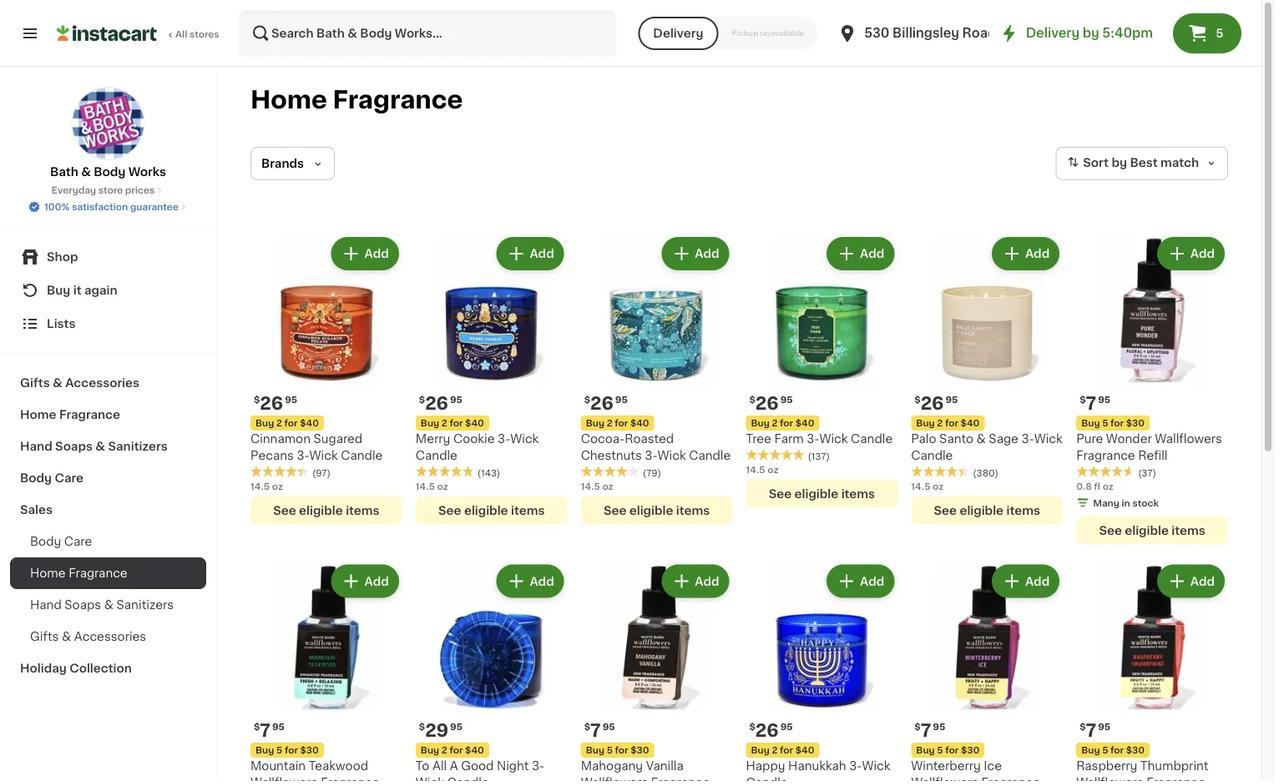 Task type: vqa. For each thing, say whether or not it's contained in the screenshot.
Buy 2 for $40
yes



Task type: locate. For each thing, give the bounding box(es) containing it.
wick inside cocoa-roasted chestnuts 3-wick candle
[[658, 450, 686, 462]]

$ for palo
[[915, 395, 921, 404]]

$ 26 95
[[254, 394, 297, 412], [749, 394, 793, 412], [419, 394, 462, 412], [584, 394, 628, 412], [915, 394, 958, 412], [749, 722, 793, 739]]

0 vertical spatial sanitizers
[[108, 441, 168, 453]]

hand soaps & sanitizers link
[[10, 431, 206, 463], [10, 589, 206, 621]]

2 home fragrance link from the top
[[10, 558, 206, 589]]

holiday collection link
[[10, 653, 206, 685]]

match
[[1161, 157, 1199, 169]]

1 vertical spatial sanitizers
[[116, 599, 174, 611]]

delivery inside button
[[653, 28, 703, 39]]

care
[[55, 473, 84, 484], [64, 536, 92, 548]]

buy up winterberry
[[916, 746, 935, 755]]

sort by
[[1083, 157, 1127, 169]]

14.5 oz for palo santo & sage 3-wick candle
[[911, 482, 944, 491]]

merry cookie 3-wick candle
[[416, 433, 539, 462]]

0 vertical spatial home fragrance link
[[10, 399, 206, 431]]

& up holiday collection
[[62, 631, 71, 643]]

5 for mountain teakwood wallflowers fragranc
[[276, 746, 282, 755]]

95 up farm
[[780, 395, 793, 404]]

$ for pure
[[1080, 395, 1086, 404]]

for up cocoa-
[[615, 419, 628, 428]]

$30 up the winterberry ice wallflowers fragranc at the right of page
[[961, 746, 980, 755]]

0 vertical spatial hand
[[20, 441, 52, 453]]

items for pure wonder wallflowers fragrance refill
[[1172, 525, 1205, 536]]

1 vertical spatial body care link
[[10, 526, 206, 558]]

holiday collection
[[20, 663, 132, 675]]

again
[[84, 285, 117, 296]]

wick up (79)
[[658, 450, 686, 462]]

2 vertical spatial home fragrance
[[30, 568, 127, 579]]

buy up cinnamon
[[255, 419, 274, 428]]

$40 for farm
[[795, 419, 814, 428]]

in
[[1122, 498, 1130, 508]]

Best match Sort by field
[[1056, 147, 1228, 180]]

see
[[769, 488, 792, 500], [273, 505, 296, 516], [438, 505, 461, 516], [604, 505, 627, 516], [934, 505, 957, 516], [1099, 525, 1122, 536]]

$ up mountain
[[254, 723, 260, 732]]

$ 7 95 up mahogany
[[584, 722, 615, 739]]

for for teakwood
[[285, 746, 298, 755]]

None search field
[[239, 10, 616, 57]]

$ up to
[[419, 723, 425, 732]]

5 inside button
[[1216, 28, 1224, 39]]

95 up happy
[[780, 723, 793, 732]]

for for vanilla
[[615, 746, 628, 755]]

for for ice
[[945, 746, 959, 755]]

by
[[1083, 27, 1099, 39], [1112, 157, 1127, 169]]

see eligible items for wonder
[[1099, 525, 1205, 536]]

0 vertical spatial soaps
[[55, 441, 93, 453]]

$ for cinnamon
[[254, 395, 260, 404]]

26 up happy
[[755, 722, 779, 739]]

accessories down lists link
[[65, 377, 139, 389]]

gifts down lists
[[20, 377, 50, 389]]

add button
[[333, 239, 397, 269], [498, 239, 562, 269], [663, 239, 728, 269], [828, 239, 893, 269], [994, 239, 1058, 269], [1159, 239, 1223, 269], [333, 566, 397, 596], [498, 566, 562, 596], [663, 566, 728, 596], [828, 566, 893, 596], [994, 566, 1058, 596], [1159, 566, 1223, 596]]

oz
[[768, 465, 779, 474], [272, 482, 283, 491], [437, 482, 448, 491], [602, 482, 613, 491], [933, 482, 944, 491], [1103, 482, 1114, 491]]

product group
[[250, 234, 402, 525], [416, 234, 567, 525], [581, 234, 733, 525], [746, 234, 898, 508], [911, 234, 1063, 525], [1076, 234, 1228, 545], [250, 561, 402, 781], [416, 561, 567, 781], [581, 561, 733, 781], [746, 561, 898, 781], [911, 561, 1063, 781], [1076, 561, 1228, 781]]

3-
[[807, 433, 819, 445], [498, 433, 510, 445], [1021, 433, 1034, 445], [297, 450, 309, 462], [645, 450, 658, 462], [849, 761, 862, 772], [532, 761, 545, 772]]

$30 up mahogany vanilla wallflowers fragranc
[[631, 746, 649, 755]]

buy for raspberry thumbprint wallflowers fragranc
[[1081, 746, 1100, 755]]

$ up 'merry'
[[419, 395, 425, 404]]

0 vertical spatial hand soaps & sanitizers link
[[10, 431, 206, 463]]

26 up 'merry'
[[425, 394, 448, 412]]

see for cinnamon sugared pecans 3-wick candle
[[273, 505, 296, 516]]

14.5
[[746, 465, 765, 474], [250, 482, 270, 491], [416, 482, 435, 491], [581, 482, 600, 491], [911, 482, 930, 491]]

bath & body works link
[[50, 87, 166, 180]]

see eligible items
[[769, 488, 875, 500], [273, 505, 380, 516], [438, 505, 545, 516], [604, 505, 710, 516], [934, 505, 1040, 516], [1099, 525, 1205, 536]]

buy for happy hanukkah 3-wick candle
[[751, 746, 770, 755]]

14.5 oz down 'merry'
[[416, 482, 448, 491]]

2 hand soaps & sanitizers link from the top
[[10, 589, 206, 621]]

all left stores
[[175, 30, 187, 39]]

roasted
[[625, 433, 674, 445]]

1 vertical spatial care
[[64, 536, 92, 548]]

for up cinnamon
[[284, 419, 298, 428]]

all
[[175, 30, 187, 39], [432, 761, 447, 772]]

for for santo
[[945, 419, 958, 428]]

buy 2 for $40 up santo
[[916, 419, 980, 428]]

14.5 oz for cocoa-roasted chestnuts 3-wick candle
[[581, 482, 613, 491]]

see eligible items down (97)
[[273, 505, 380, 516]]

$ for winterberry
[[915, 723, 921, 732]]

sanitizers for gifts & accessories
[[116, 599, 174, 611]]

$40 up cookie
[[465, 419, 484, 428]]

1 vertical spatial by
[[1112, 157, 1127, 169]]

eligible for santo
[[960, 505, 1004, 516]]

(79)
[[643, 468, 661, 477]]

$ 7 95 up pure
[[1080, 394, 1111, 412]]

palo santo & sage 3-wick candle
[[911, 433, 1063, 462]]

1 vertical spatial all
[[432, 761, 447, 772]]

0 vertical spatial hand soaps & sanitizers
[[20, 441, 168, 453]]

★★★★★
[[746, 449, 804, 461], [746, 449, 804, 461], [250, 466, 309, 478], [250, 466, 309, 478], [416, 466, 474, 478], [416, 466, 474, 478], [581, 466, 639, 478], [581, 466, 639, 478], [911, 466, 970, 478], [911, 466, 970, 478], [1076, 466, 1135, 478], [1076, 466, 1135, 478]]

$ 26 95 for tree
[[749, 394, 793, 412]]

gifts & accessories
[[20, 377, 139, 389], [30, 631, 146, 643]]

$ 26 95 up tree
[[749, 394, 793, 412]]

$ inside $ 29 95
[[419, 723, 425, 732]]

0 horizontal spatial all
[[175, 30, 187, 39]]

by inside field
[[1112, 157, 1127, 169]]

add
[[365, 248, 389, 260], [530, 248, 554, 260], [695, 248, 719, 260], [860, 248, 884, 260], [1025, 248, 1050, 260], [1190, 248, 1215, 260], [365, 576, 389, 587], [530, 576, 554, 587], [695, 576, 719, 587], [860, 576, 884, 587], [1025, 576, 1050, 587], [1190, 576, 1215, 587]]

eligible for sugared
[[299, 505, 343, 516]]

95 up cookie
[[450, 395, 462, 404]]

95 up winterberry
[[933, 723, 945, 732]]

95
[[285, 395, 297, 404], [780, 395, 793, 404], [450, 395, 462, 404], [615, 395, 628, 404], [946, 395, 958, 404], [1098, 395, 1111, 404], [272, 723, 285, 732], [780, 723, 793, 732], [450, 723, 463, 732], [603, 723, 615, 732], [933, 723, 945, 732], [1098, 723, 1111, 732]]

1 vertical spatial gifts & accessories
[[30, 631, 146, 643]]

wallflowers inside pure wonder wallflowers fragrance refill
[[1155, 433, 1222, 445]]

5 button
[[1173, 13, 1242, 53]]

$40 up tree farm 3-wick candle
[[795, 419, 814, 428]]

$40 up 'hanukkah'
[[795, 746, 814, 755]]

1 horizontal spatial by
[[1112, 157, 1127, 169]]

wallflowers for wonder
[[1155, 433, 1222, 445]]

sales
[[20, 504, 53, 516]]

buy for palo santo & sage 3-wick candle
[[916, 419, 935, 428]]

1 vertical spatial gifts & accessories link
[[10, 621, 206, 653]]

14.5 oz
[[746, 465, 779, 474], [250, 482, 283, 491], [416, 482, 448, 491], [581, 482, 613, 491], [911, 482, 944, 491]]

$ 26 95 up happy
[[749, 722, 793, 739]]

3- right cookie
[[498, 433, 510, 445]]

wick down to
[[416, 777, 444, 781]]

wick right cookie
[[510, 433, 539, 445]]

0 vertical spatial by
[[1083, 27, 1099, 39]]

buy for mountain teakwood wallflowers fragranc
[[255, 746, 274, 755]]

add button inside "product" group
[[498, 566, 562, 596]]

see eligible items button down (143)
[[416, 496, 567, 525]]

2 gifts & accessories link from the top
[[10, 621, 206, 653]]

see eligible items button for roasted
[[581, 496, 733, 525]]

sugared
[[314, 433, 362, 445]]

0 horizontal spatial delivery
[[653, 28, 703, 39]]

95 for raspberry
[[1098, 723, 1111, 732]]

$ up raspberry
[[1080, 723, 1086, 732]]

0 horizontal spatial by
[[1083, 27, 1099, 39]]

buy up happy
[[751, 746, 770, 755]]

0 vertical spatial gifts
[[20, 377, 50, 389]]

2 vertical spatial home
[[30, 568, 66, 579]]

buy 2 for $40 up "a"
[[421, 746, 484, 755]]

26 up the palo
[[921, 394, 944, 412]]

$40 up cinnamon sugared pecans 3-wick candle
[[300, 419, 319, 428]]

delivery for delivery
[[653, 28, 703, 39]]

0 vertical spatial body care link
[[10, 463, 206, 494]]

3- inside merry cookie 3-wick candle
[[498, 433, 510, 445]]

buy 5 for $30 up mahogany
[[586, 746, 649, 755]]

for up happy
[[780, 746, 793, 755]]

$30 up raspberry thumbprint wallflowers fragranc at the right of page
[[1126, 746, 1145, 755]]

buy 5 for $30 up winterberry
[[916, 746, 980, 755]]

see eligible items down (137)
[[769, 488, 875, 500]]

candle inside cocoa-roasted chestnuts 3-wick candle
[[689, 450, 731, 462]]

for
[[284, 419, 298, 428], [780, 419, 793, 428], [450, 419, 463, 428], [615, 419, 628, 428], [945, 419, 958, 428], [1111, 419, 1124, 428], [285, 746, 298, 755], [780, 746, 793, 755], [450, 746, 463, 755], [615, 746, 628, 755], [945, 746, 959, 755], [1111, 746, 1124, 755]]

(137)
[[808, 452, 830, 461]]

wick inside cinnamon sugared pecans 3-wick candle
[[309, 450, 338, 462]]

accessories for second gifts & accessories link from the top
[[74, 631, 146, 643]]

soaps for care
[[55, 441, 93, 453]]

1 horizontal spatial all
[[432, 761, 447, 772]]

see down pecans
[[273, 505, 296, 516]]

lists
[[47, 318, 76, 330]]

hand up the "sales" at left
[[20, 441, 52, 453]]

$ 7 95 up mountain
[[254, 722, 285, 739]]

oz down pecans
[[272, 482, 283, 491]]

gifts & accessories link
[[10, 367, 206, 399], [10, 621, 206, 653]]

for for farm
[[780, 419, 793, 428]]

candle
[[851, 433, 893, 445], [341, 450, 383, 462], [416, 450, 457, 462], [689, 450, 731, 462], [911, 450, 953, 462], [746, 777, 788, 781], [447, 777, 489, 781]]

2 up cocoa-
[[607, 419, 612, 428]]

5 for raspberry thumbprint wallflowers fragranc
[[1102, 746, 1108, 755]]

7
[[1086, 394, 1096, 412], [260, 722, 271, 739], [590, 722, 601, 739], [921, 722, 931, 739], [1086, 722, 1096, 739]]

satisfaction
[[72, 202, 128, 212]]

delivery
[[1026, 27, 1080, 39], [653, 28, 703, 39]]

26 for cinnamon
[[260, 394, 283, 412]]

happy
[[746, 761, 785, 772]]

buy up mahogany
[[586, 746, 604, 755]]

ice
[[984, 761, 1002, 772]]

$30 for thumbprint
[[1126, 746, 1145, 755]]

buy up mountain
[[255, 746, 274, 755]]

2
[[276, 419, 282, 428], [772, 419, 778, 428], [442, 419, 447, 428], [607, 419, 612, 428], [937, 419, 943, 428], [772, 746, 778, 755], [442, 746, 447, 755]]

wallflowers for thumbprint
[[1076, 777, 1144, 781]]

95 for cinnamon
[[285, 395, 297, 404]]

26
[[260, 394, 283, 412], [755, 394, 779, 412], [425, 394, 448, 412], [590, 394, 614, 412], [921, 394, 944, 412], [755, 722, 779, 739]]

see eligible items down stock
[[1099, 525, 1205, 536]]

body up the "sales" at left
[[20, 473, 52, 484]]

pecans
[[250, 450, 294, 462]]

oz down tree
[[768, 465, 779, 474]]

2 up cinnamon
[[276, 419, 282, 428]]

&
[[81, 166, 91, 178], [53, 377, 62, 389], [976, 433, 986, 445], [95, 441, 105, 453], [104, 599, 113, 611], [62, 631, 71, 643]]

7 up raspberry
[[1086, 722, 1096, 739]]

by right sort
[[1112, 157, 1127, 169]]

bath
[[50, 166, 78, 178]]

1 horizontal spatial delivery
[[1026, 27, 1080, 39]]

sanitizers up holiday collection link
[[116, 599, 174, 611]]

happy hanukkah 3-wick candle
[[746, 761, 890, 781]]

cocoa-
[[581, 433, 625, 445]]

1 vertical spatial hand soaps & sanitizers link
[[10, 589, 206, 621]]

to
[[416, 761, 429, 772]]

wick
[[819, 433, 848, 445], [510, 433, 539, 445], [1034, 433, 1063, 445], [309, 450, 338, 462], [658, 450, 686, 462], [862, 761, 890, 772], [416, 777, 444, 781]]

vanilla
[[646, 761, 684, 772]]

14.5 for cinnamon sugared pecans 3-wick candle
[[250, 482, 270, 491]]

2 up 'merry'
[[442, 419, 447, 428]]

$ 7 95 for pure
[[1080, 394, 1111, 412]]

1 body care link from the top
[[10, 463, 206, 494]]

$ 26 95 for cinnamon
[[254, 394, 297, 412]]

$30
[[1126, 419, 1145, 428], [300, 746, 319, 755], [631, 746, 649, 755], [961, 746, 980, 755], [1126, 746, 1145, 755]]

gifts & accessories link down lists link
[[10, 367, 206, 399]]

7 for pure
[[1086, 394, 1096, 412]]

$ 7 95 for mountain
[[254, 722, 285, 739]]

95 up mountain
[[272, 723, 285, 732]]

eligible down (79)
[[629, 505, 673, 516]]

95 right 29
[[450, 723, 463, 732]]

14.5 oz down pecans
[[250, 482, 283, 491]]

0 vertical spatial gifts & accessories link
[[10, 367, 206, 399]]

$ 29 95
[[419, 722, 463, 739]]

buy inside buy it again link
[[47, 285, 70, 296]]

buy inside "product" group
[[421, 746, 439, 755]]

wallflowers inside 'mountain teakwood wallflowers fragranc'
[[250, 777, 318, 781]]

95 up cinnamon
[[285, 395, 297, 404]]

$ 7 95 for mahogany
[[584, 722, 615, 739]]

95 for mountain
[[272, 723, 285, 732]]

hand up holiday
[[30, 599, 62, 611]]

2 for cinnamon
[[276, 419, 282, 428]]

26 for cocoa-
[[590, 394, 614, 412]]

2 body care link from the top
[[10, 526, 206, 558]]

$ up cocoa-
[[584, 395, 590, 404]]

hand soaps & sanitizers up sales link
[[20, 441, 168, 453]]

for up mountain
[[285, 746, 298, 755]]

wallflowers for teakwood
[[250, 777, 318, 781]]

items for cocoa-roasted chestnuts 3-wick candle
[[676, 505, 710, 516]]

(143)
[[477, 468, 500, 477]]

buy up 'merry'
[[421, 419, 439, 428]]

5
[[1216, 28, 1224, 39], [1102, 419, 1108, 428], [276, 746, 282, 755], [607, 746, 613, 755], [937, 746, 943, 755], [1102, 746, 1108, 755]]

14.5 for merry cookie 3-wick candle
[[416, 482, 435, 491]]

1 vertical spatial hand
[[30, 599, 62, 611]]

14.5 down pecans
[[250, 482, 270, 491]]

$ up mahogany
[[584, 723, 590, 732]]

3- down cinnamon
[[297, 450, 309, 462]]

items for cinnamon sugared pecans 3-wick candle
[[346, 505, 380, 516]]

$ 26 95 up the palo
[[915, 394, 958, 412]]

5:40pm
[[1102, 27, 1153, 39]]

2 for happy
[[772, 746, 778, 755]]

see eligible items for santo
[[934, 505, 1040, 516]]

1 vertical spatial home
[[20, 409, 56, 421]]

see down farm
[[769, 488, 792, 500]]

guarantee
[[130, 202, 179, 212]]

1 vertical spatial gifts
[[30, 631, 59, 643]]

$ for mountain
[[254, 723, 260, 732]]

95 for merry
[[450, 395, 462, 404]]

cinnamon
[[250, 433, 311, 445]]

$40 for all
[[465, 746, 484, 755]]

buy for mahogany vanilla wallflowers fragranc
[[586, 746, 604, 755]]

1 vertical spatial accessories
[[74, 631, 146, 643]]

soaps for &
[[65, 599, 101, 611]]

buy 2 for $40
[[255, 419, 319, 428], [751, 419, 814, 428], [421, 419, 484, 428], [586, 419, 649, 428], [916, 419, 980, 428], [751, 746, 814, 755], [421, 746, 484, 755]]

buy 2 for $40 inside "product" group
[[421, 746, 484, 755]]

eligible
[[795, 488, 838, 500], [299, 505, 343, 516], [464, 505, 508, 516], [629, 505, 673, 516], [960, 505, 1004, 516], [1125, 525, 1169, 536]]

14.5 oz down chestnuts
[[581, 482, 613, 491]]

1 vertical spatial home fragrance link
[[10, 558, 206, 589]]

95 for pure
[[1098, 395, 1111, 404]]

gifts & accessories link up collection
[[10, 621, 206, 653]]

14.5 down chestnuts
[[581, 482, 600, 491]]

sanitizers
[[108, 441, 168, 453], [116, 599, 174, 611]]

hand
[[20, 441, 52, 453], [30, 599, 62, 611]]

3- down the roasted
[[645, 450, 658, 462]]

1 hand soaps & sanitizers link from the top
[[10, 431, 206, 463]]

buy 2 for $40 up cinnamon
[[255, 419, 319, 428]]

bath & body works
[[50, 166, 166, 178]]

$40 for roasted
[[630, 419, 649, 428]]

buy up raspberry
[[1081, 746, 1100, 755]]

14.5 oz for tree farm 3-wick candle
[[746, 465, 779, 474]]

buy for cinnamon sugared pecans 3-wick candle
[[255, 419, 274, 428]]

wick inside the palo santo & sage 3-wick candle
[[1034, 433, 1063, 445]]

100% satisfaction guarantee button
[[28, 197, 189, 214]]

all left "a"
[[432, 761, 447, 772]]

$40 inside "product" group
[[465, 746, 484, 755]]

buy 2 for $40 for cookie
[[421, 419, 484, 428]]

26 for merry
[[425, 394, 448, 412]]

wallflowers inside the winterberry ice wallflowers fragranc
[[911, 777, 978, 781]]

body care up the "sales" at left
[[20, 473, 84, 484]]

buy up pure
[[1081, 419, 1100, 428]]

see eligible items button down (79)
[[581, 496, 733, 525]]

1 vertical spatial soaps
[[65, 599, 101, 611]]

hand soaps & sanitizers for &
[[30, 599, 174, 611]]

95 inside $ 29 95
[[450, 723, 463, 732]]

2 down $ 29 95
[[442, 746, 447, 755]]

0 vertical spatial accessories
[[65, 377, 139, 389]]

eligible for farm
[[795, 488, 838, 500]]

tree farm 3-wick candle
[[746, 433, 893, 445]]

see eligible items down (143)
[[438, 505, 545, 516]]

for up cookie
[[450, 419, 463, 428]]

wallflowers inside raspberry thumbprint wallflowers fragranc
[[1076, 777, 1144, 781]]

oz for tree farm 3-wick candle
[[768, 465, 779, 474]]

oz down 'merry'
[[437, 482, 448, 491]]

hand soaps & sanitizers link for &
[[10, 589, 206, 621]]

2 inside "product" group
[[442, 746, 447, 755]]

best
[[1130, 157, 1158, 169]]

stores
[[189, 30, 219, 39]]

see eligible items button for farm
[[746, 480, 898, 508]]

1 vertical spatial hand soaps & sanitizers
[[30, 599, 174, 611]]

$ 26 95 up cocoa-
[[584, 394, 628, 412]]

hand soaps & sanitizers link up sales link
[[10, 431, 206, 463]]

see eligible items button for sugared
[[250, 496, 402, 525]]

3- inside the palo santo & sage 3-wick candle
[[1021, 433, 1034, 445]]

hand soaps & sanitizers up collection
[[30, 599, 174, 611]]

eligible down (137)
[[795, 488, 838, 500]]

& inside the palo santo & sage 3-wick candle
[[976, 433, 986, 445]]

$ 7 95 up raspberry
[[1080, 722, 1111, 739]]

$ up winterberry
[[915, 723, 921, 732]]

$30 up wonder
[[1126, 419, 1145, 428]]

wick right 'hanukkah'
[[862, 761, 890, 772]]

service type group
[[638, 17, 818, 50]]

for for all
[[450, 746, 463, 755]]

for for cookie
[[450, 419, 463, 428]]

wallflowers inside mahogany vanilla wallflowers fragranc
[[581, 777, 648, 781]]

see eligible items button down stock
[[1076, 516, 1228, 545]]



Task type: describe. For each thing, give the bounding box(es) containing it.
5 for winterberry ice wallflowers fragranc
[[937, 746, 943, 755]]

mahogany
[[581, 761, 643, 772]]

$40 for sugared
[[300, 419, 319, 428]]

brands button
[[250, 147, 335, 180]]

mahogany vanilla wallflowers fragranc
[[581, 761, 710, 781]]

fragrance inside pure wonder wallflowers fragrance refill
[[1076, 450, 1135, 462]]

winterberry ice wallflowers fragranc
[[911, 761, 1040, 781]]

everyday store prices link
[[52, 184, 165, 197]]

$ 26 95 for happy
[[749, 722, 793, 739]]

0 vertical spatial gifts & accessories
[[20, 377, 139, 389]]

pure wonder wallflowers fragrance refill
[[1076, 433, 1222, 462]]

palo
[[911, 433, 936, 445]]

see for cocoa-roasted chestnuts 3-wick candle
[[604, 505, 627, 516]]

buy it again
[[47, 285, 117, 296]]

buy 5 for $30 for mahogany
[[586, 746, 649, 755]]

oz for palo santo & sage 3-wick candle
[[933, 482, 944, 491]]

2 for tree
[[772, 419, 778, 428]]

buy for winterberry ice wallflowers fragranc
[[916, 746, 935, 755]]

100%
[[44, 202, 70, 212]]

to all a good night 3- wick candle
[[416, 761, 545, 781]]

stock
[[1133, 498, 1159, 508]]

95 for tree
[[780, 395, 793, 404]]

all stores link
[[57, 10, 220, 57]]

candle inside the palo santo & sage 3-wick candle
[[911, 450, 953, 462]]

santo
[[939, 433, 974, 445]]

everyday
[[52, 186, 96, 195]]

works
[[128, 166, 166, 178]]

29
[[425, 722, 448, 739]]

5 for mahogany vanilla wallflowers fragranc
[[607, 746, 613, 755]]

$40 for cookie
[[465, 419, 484, 428]]

road
[[962, 27, 996, 39]]

merry
[[416, 433, 450, 445]]

holiday
[[20, 663, 67, 675]]

14.5 oz for cinnamon sugared pecans 3-wick candle
[[250, 482, 283, 491]]

95 for winterberry
[[933, 723, 945, 732]]

530 billingsley road button
[[838, 10, 996, 57]]

buy for cocoa-roasted chestnuts 3-wick candle
[[586, 419, 604, 428]]

raspberry
[[1076, 761, 1137, 772]]

sage
[[989, 433, 1019, 445]]

tree
[[746, 433, 771, 445]]

0 vertical spatial body care
[[20, 473, 84, 484]]

items for palo santo & sage 3-wick candle
[[1006, 505, 1040, 516]]

7 for winterberry
[[921, 722, 931, 739]]

buy for pure wonder wallflowers fragrance refill
[[1081, 419, 1100, 428]]

see for merry cookie 3-wick candle
[[438, 505, 461, 516]]

brands
[[261, 158, 304, 169]]

items for merry cookie 3-wick candle
[[511, 505, 545, 516]]

buy 2 for $40 for roasted
[[586, 419, 649, 428]]

candle inside merry cookie 3-wick candle
[[416, 450, 457, 462]]

mountain
[[250, 761, 306, 772]]

instacart logo image
[[57, 23, 157, 43]]

hand soaps & sanitizers for care
[[20, 441, 168, 453]]

$40 for santo
[[961, 419, 980, 428]]

buy 2 for $40 for sugared
[[255, 419, 319, 428]]

oz for cinnamon sugared pecans 3-wick candle
[[272, 482, 283, 491]]

for for roasted
[[615, 419, 628, 428]]

shop
[[47, 251, 78, 263]]

see eligible items button for wonder
[[1076, 516, 1228, 545]]

see eligible items for farm
[[769, 488, 875, 500]]

winterberry
[[911, 761, 981, 772]]

for for wonder
[[1111, 419, 1124, 428]]

oz right fl
[[1103, 482, 1114, 491]]

buy 5 for $30 for winterberry
[[916, 746, 980, 755]]

thumbprint
[[1140, 761, 1208, 772]]

$30 for teakwood
[[300, 746, 319, 755]]

farm
[[774, 433, 804, 445]]

1 vertical spatial body care
[[30, 536, 92, 548]]

(380)
[[973, 468, 998, 477]]

0 vertical spatial home
[[250, 88, 327, 112]]

hanukkah
[[788, 761, 846, 772]]

mountain teakwood wallflowers fragranc
[[250, 761, 380, 781]]

95 for mahogany
[[603, 723, 615, 732]]

refill
[[1138, 450, 1168, 462]]

0.8 fl oz
[[1076, 482, 1114, 491]]

1 home fragrance link from the top
[[10, 399, 206, 431]]

night
[[497, 761, 529, 772]]

0 vertical spatial body
[[94, 166, 126, 178]]

good
[[461, 761, 494, 772]]

accessories for 2nd gifts & accessories link from the bottom of the page
[[65, 377, 139, 389]]

3- inside to all a good night 3- wick candle
[[532, 761, 545, 772]]

26 for palo
[[921, 394, 944, 412]]

26 for tree
[[755, 394, 779, 412]]

14.5 for cocoa-roasted chestnuts 3-wick candle
[[581, 482, 600, 491]]

0 vertical spatial home fragrance
[[250, 88, 463, 112]]

buy 2 for $40 for hanukkah
[[751, 746, 814, 755]]

14.5 for palo santo & sage 3-wick candle
[[911, 482, 930, 491]]

all stores
[[175, 30, 219, 39]]

& up holiday collection link
[[104, 599, 113, 611]]

for for sugared
[[284, 419, 298, 428]]

oz for cocoa-roasted chestnuts 3-wick candle
[[602, 482, 613, 491]]

0 vertical spatial all
[[175, 30, 187, 39]]

0 vertical spatial care
[[55, 473, 84, 484]]

a
[[450, 761, 458, 772]]

3- inside cinnamon sugared pecans 3-wick candle
[[297, 450, 309, 462]]

3- inside happy hanukkah 3-wick candle
[[849, 761, 862, 772]]

3- inside cocoa-roasted chestnuts 3-wick candle
[[645, 450, 658, 462]]

wick inside to all a good night 3- wick candle
[[416, 777, 444, 781]]

cookie
[[453, 433, 495, 445]]

delivery by 5:40pm link
[[999, 23, 1153, 43]]

& down lists
[[53, 377, 62, 389]]

see for pure wonder wallflowers fragrance refill
[[1099, 525, 1122, 536]]

teakwood
[[309, 761, 368, 772]]

2 for to
[[442, 746, 447, 755]]

2 vertical spatial body
[[30, 536, 61, 548]]

buy it again link
[[10, 274, 206, 307]]

for for hanukkah
[[780, 746, 793, 755]]

(97)
[[312, 468, 331, 477]]

$ 7 95 for raspberry
[[1080, 722, 1111, 739]]

wick up (137)
[[819, 433, 848, 445]]

& up sales link
[[95, 441, 105, 453]]

95 for happy
[[780, 723, 793, 732]]

wick inside happy hanukkah 3-wick candle
[[862, 761, 890, 772]]

store
[[98, 186, 123, 195]]

hand for body
[[20, 441, 52, 453]]

1 vertical spatial home fragrance
[[20, 409, 120, 421]]

fl
[[1094, 482, 1100, 491]]

530 billingsley road
[[864, 27, 996, 39]]

many in stock
[[1093, 498, 1159, 508]]

$ for to
[[419, 723, 425, 732]]

$ for cocoa-
[[584, 395, 590, 404]]

it
[[73, 285, 82, 296]]

2 for cocoa-
[[607, 419, 612, 428]]

candle inside happy hanukkah 3-wick candle
[[746, 777, 788, 781]]

buy for merry cookie 3-wick candle
[[421, 419, 439, 428]]

shop link
[[10, 240, 206, 274]]

& inside bath & body works link
[[81, 166, 91, 178]]

$30 for vanilla
[[631, 746, 649, 755]]

$ 26 95 for merry
[[419, 394, 462, 412]]

wick inside merry cookie 3-wick candle
[[510, 433, 539, 445]]

delivery by 5:40pm
[[1026, 27, 1153, 39]]

100% satisfaction guarantee
[[44, 202, 179, 212]]

$ 7 95 for winterberry
[[915, 722, 945, 739]]

chestnuts
[[581, 450, 642, 462]]

sales link
[[10, 494, 206, 526]]

candle inside cinnamon sugared pecans 3-wick candle
[[341, 450, 383, 462]]

billingsley
[[893, 27, 959, 39]]

eligible for roasted
[[629, 505, 673, 516]]

bath & body works logo image
[[71, 87, 145, 160]]

oz for merry cookie 3-wick candle
[[437, 482, 448, 491]]

see for palo santo & sage 3-wick candle
[[934, 505, 957, 516]]

14.5 for tree farm 3-wick candle
[[746, 465, 765, 474]]

hand soaps & sanitizers link for care
[[10, 431, 206, 463]]

sort
[[1083, 157, 1109, 169]]

all inside to all a good night 3- wick candle
[[432, 761, 447, 772]]

cinnamon sugared pecans 3-wick candle
[[250, 433, 383, 462]]

1 gifts & accessories link from the top
[[10, 367, 206, 399]]

eligible for wonder
[[1125, 525, 1169, 536]]

$30 for wonder
[[1126, 419, 1145, 428]]

prices
[[125, 186, 155, 195]]

raspberry thumbprint wallflowers fragranc
[[1076, 761, 1208, 781]]

1 vertical spatial body
[[20, 473, 52, 484]]

best match
[[1130, 157, 1199, 169]]

$ for tree
[[749, 395, 755, 404]]

wallflowers for ice
[[911, 777, 978, 781]]

$ 26 95 for palo
[[915, 394, 958, 412]]

everyday store prices
[[52, 186, 155, 195]]

95 for cocoa-
[[615, 395, 628, 404]]

buy 2 for $40 for farm
[[751, 419, 814, 428]]

buy 5 for $30 for mountain
[[255, 746, 319, 755]]

wonder
[[1106, 433, 1152, 445]]

2 for merry
[[442, 419, 447, 428]]

buy for to all a good night 3- wick candle
[[421, 746, 439, 755]]

by for sort
[[1112, 157, 1127, 169]]

95 for palo
[[946, 395, 958, 404]]

Search field
[[240, 12, 615, 55]]

candle inside to all a good night 3- wick candle
[[447, 777, 489, 781]]

delivery button
[[638, 17, 718, 50]]

0.8
[[1076, 482, 1092, 491]]

3- up (137)
[[807, 433, 819, 445]]

sanitizers for body care
[[108, 441, 168, 453]]

pure
[[1076, 433, 1103, 445]]

5 for pure wonder wallflowers fragrance refill
[[1102, 419, 1108, 428]]

product group containing 29
[[416, 561, 567, 781]]

(37)
[[1138, 468, 1156, 477]]

many
[[1093, 498, 1120, 508]]

530
[[864, 27, 890, 39]]

cocoa-roasted chestnuts 3-wick candle
[[581, 433, 731, 462]]



